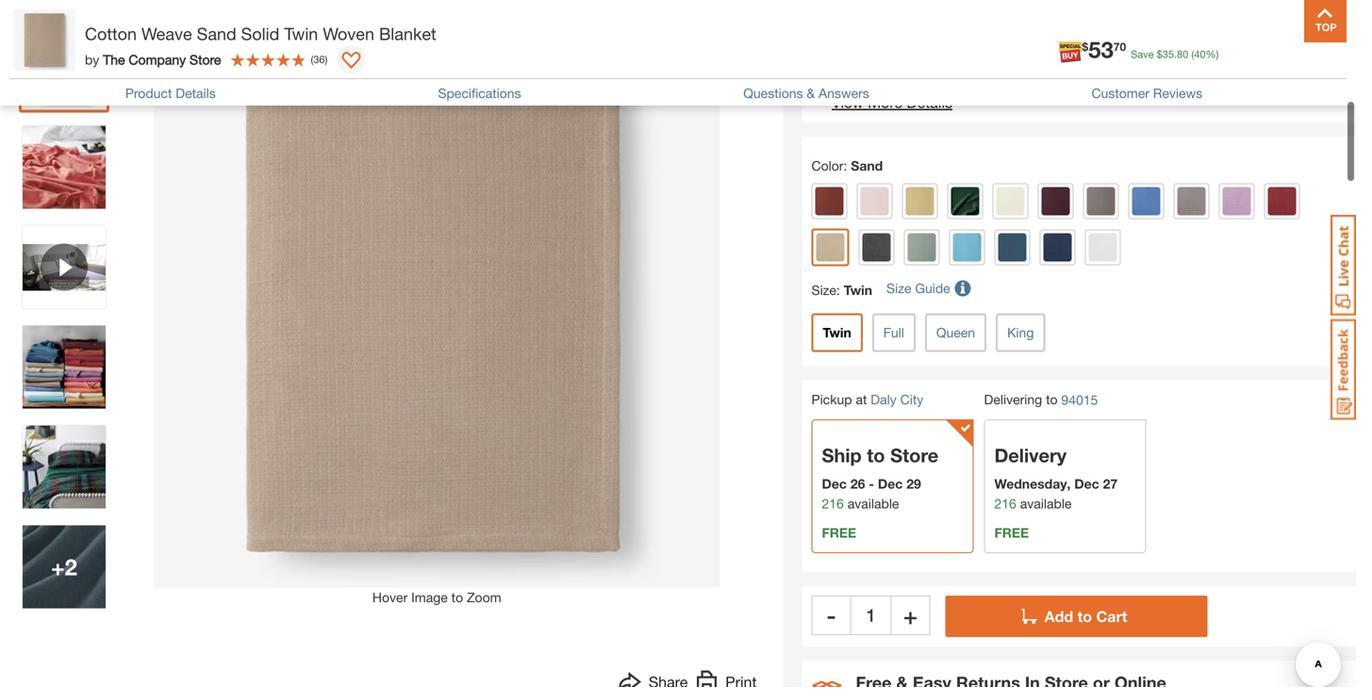 Task type: vqa. For each thing, say whether or not it's contained in the screenshot.
Size : Twin's Size
yes



Task type: locate. For each thing, give the bounding box(es) containing it.
details down exclusively
[[907, 93, 952, 111]]

+ inside + button
[[904, 602, 917, 629]]

size guide button
[[887, 271, 974, 306]]

2 216 from the left
[[994, 496, 1016, 512]]

$ 53 70
[[1082, 36, 1126, 63]]

2 vertical spatial store
[[890, 444, 939, 467]]

hover image to zoom button
[[154, 22, 720, 608]]

: up twin button
[[836, 283, 840, 298]]

sand
[[197, 24, 236, 44], [851, 158, 883, 174]]

29
[[906, 476, 921, 492]]

1 horizontal spatial :
[[844, 158, 847, 174]]

1 horizontal spatial by
[[952, 71, 968, 89]]

available inside "delivery wednesday, dec 27 216 available"
[[1020, 496, 1072, 512]]

mocha image
[[1087, 187, 1115, 216]]

( right '80'
[[1191, 48, 1194, 60]]

1 available from the left
[[848, 496, 899, 512]]

customer reviews button
[[1092, 85, 1203, 101], [1092, 85, 1203, 101]]

auburn image
[[815, 187, 844, 216]]

2 vertical spatial twin
[[823, 325, 851, 341]]

0 horizontal spatial by
[[85, 52, 99, 67]]

the company store bed blankets ko33 t sand 40.2 image
[[23, 326, 106, 409]]

$ inside $ 53 70
[[1082, 40, 1088, 53]]

0 horizontal spatial +
[[51, 554, 65, 580]]

0 horizontal spatial $
[[1082, 40, 1088, 53]]

53
[[1088, 36, 1114, 63]]

1 horizontal spatial company
[[1002, 71, 1067, 89]]

1 vertical spatial sand
[[851, 158, 883, 174]]

to for 94015
[[1046, 392, 1058, 407]]

0 vertical spatial +
[[51, 554, 65, 580]]

pale lilac image
[[1223, 187, 1251, 216]]

3 dec from the left
[[1074, 476, 1099, 492]]

1 vertical spatial store
[[1071, 71, 1107, 89]]

free for wednesday,
[[994, 525, 1029, 541]]

customer reviews
[[1092, 85, 1203, 101]]

crafted
[[832, 48, 882, 66]]

to inside where fashion meets function—add a splash of warmth to your bed crafted of cotton—soft, durable, and perfect for year-round use made exclusively by the company store view more details
[[1210, 26, 1224, 43]]

the company store bed blankets ko33 t sand 1d.4 image
[[23, 526, 106, 609]]

1 vertical spatial +
[[904, 602, 917, 629]]

details
[[176, 85, 216, 101], [907, 93, 952, 111]]

: up auburn "image"
[[844, 158, 847, 174]]

:
[[844, 158, 847, 174], [836, 283, 840, 298]]

2 horizontal spatial store
[[1071, 71, 1107, 89]]

size down sand image
[[812, 283, 836, 298]]

twin down slate gray "image"
[[844, 283, 872, 298]]

$
[[1082, 40, 1088, 53], [1157, 48, 1163, 60]]

&
[[807, 85, 815, 101]]

$ right and
[[1082, 40, 1088, 53]]

1 vertical spatial :
[[836, 283, 840, 298]]

None field
[[851, 596, 891, 636]]

216 inside ship to store dec 26 - dec 29 216 available
[[822, 496, 844, 512]]

1 horizontal spatial details
[[907, 93, 952, 111]]

0 vertical spatial sand
[[197, 24, 236, 44]]

dec left 27 on the bottom of page
[[1074, 476, 1099, 492]]

: for color
[[844, 158, 847, 174]]

free down wednesday,
[[994, 525, 1029, 541]]

( left ")"
[[311, 53, 313, 66]]

1 horizontal spatial size
[[887, 281, 911, 296]]

dark green image
[[951, 187, 979, 216]]

0 vertical spatial company
[[129, 52, 186, 67]]

+
[[51, 554, 65, 580], [904, 602, 917, 629]]

dec left "29"
[[878, 476, 903, 492]]

0 horizontal spatial :
[[836, 283, 840, 298]]

to inside delivering to 94015
[[1046, 392, 1058, 407]]

0 vertical spatial twin
[[284, 24, 318, 44]]

size guide
[[887, 281, 950, 296]]

- left + button
[[827, 602, 836, 629]]

cart
[[1096, 608, 1127, 626]]

size
[[887, 281, 911, 296], [812, 283, 836, 298]]

fashion
[[879, 26, 928, 43]]

1 vertical spatial company
[[1002, 71, 1067, 89]]

free for to
[[822, 525, 856, 541]]

daly city button
[[871, 392, 924, 407]]

sand left solid
[[197, 24, 236, 44]]

( 36 )
[[311, 53, 328, 66]]

marine blue image
[[1132, 187, 1160, 216]]

available
[[848, 496, 899, 512], [1020, 496, 1072, 512]]

sand for weave
[[197, 24, 236, 44]]

2 horizontal spatial dec
[[1074, 476, 1099, 492]]

view more details link
[[832, 93, 952, 111]]

teal image
[[998, 233, 1027, 262]]

sand up blush image
[[851, 158, 883, 174]]

of up save
[[1138, 26, 1151, 43]]

dec left "26"
[[822, 476, 847, 492]]

)
[[325, 53, 328, 66]]

0 horizontal spatial the
[[103, 52, 125, 67]]

save
[[1131, 48, 1154, 60]]

customer
[[1092, 85, 1150, 101]]

1 vertical spatial the
[[972, 71, 998, 89]]

to for cart
[[1078, 608, 1092, 626]]

store down weave
[[190, 52, 221, 67]]

slate gray image
[[862, 233, 891, 262]]

specifications button
[[438, 85, 521, 101], [438, 85, 521, 101]]

available down wednesday,
[[1020, 496, 1072, 512]]

2
[[65, 554, 77, 580]]

0 horizontal spatial free
[[822, 525, 856, 541]]

0 horizontal spatial available
[[848, 496, 899, 512]]

2 available from the left
[[1020, 496, 1072, 512]]

1 vertical spatial twin
[[844, 283, 872, 298]]

94015
[[1061, 392, 1098, 408]]

1 216 from the left
[[822, 496, 844, 512]]

of down "fashion"
[[886, 48, 899, 66]]

- right "26"
[[869, 476, 874, 492]]

%)
[[1206, 48, 1219, 60]]

delivering
[[984, 392, 1042, 407]]

6015892936001 image
[[23, 226, 106, 309]]

more
[[868, 93, 902, 111]]

to inside add to cart button
[[1078, 608, 1092, 626]]

1 horizontal spatial the
[[972, 71, 998, 89]]

the down 'cotton'
[[103, 52, 125, 67]]

0 horizontal spatial details
[[176, 85, 216, 101]]

0 horizontal spatial dec
[[822, 476, 847, 492]]

questions & answers button
[[743, 85, 869, 101], [743, 85, 869, 101]]

1 horizontal spatial store
[[890, 444, 939, 467]]

1 horizontal spatial +
[[904, 602, 917, 629]]

size inside button
[[887, 281, 911, 296]]

blanket
[[379, 24, 436, 44]]

to for store
[[867, 444, 885, 467]]

company down weave
[[129, 52, 186, 67]]

1 vertical spatial -
[[827, 602, 836, 629]]

free down "26"
[[822, 525, 856, 541]]

twin up ( 36 )
[[284, 24, 318, 44]]

a
[[1078, 26, 1086, 43]]

1 horizontal spatial -
[[869, 476, 874, 492]]

1 horizontal spatial available
[[1020, 496, 1072, 512]]

1 horizontal spatial 216
[[994, 496, 1016, 512]]

2 free from the left
[[994, 525, 1029, 541]]

save $ 35 . 80 ( 40 %)
[[1131, 48, 1219, 60]]

0 horizontal spatial size
[[812, 283, 836, 298]]

$ right for
[[1157, 48, 1163, 60]]

true navy image
[[1043, 233, 1072, 262]]

store
[[190, 52, 221, 67], [1071, 71, 1107, 89], [890, 444, 939, 467]]

to up %)
[[1210, 26, 1224, 43]]

216
[[822, 496, 844, 512], [994, 496, 1016, 512]]

store inside ship to store dec 26 - dec 29 216 available
[[890, 444, 939, 467]]

store down perfect
[[1071, 71, 1107, 89]]

1 vertical spatial of
[[886, 48, 899, 66]]

1 horizontal spatial free
[[994, 525, 1029, 541]]

full button
[[872, 314, 916, 352]]

1 free from the left
[[822, 525, 856, 541]]

0 vertical spatial store
[[190, 52, 221, 67]]

delivery wednesday, dec 27 216 available
[[994, 444, 1118, 512]]

twin
[[284, 24, 318, 44], [844, 283, 872, 298], [823, 325, 851, 341]]

product image image
[[14, 9, 75, 71]]

available down "26"
[[848, 496, 899, 512]]

.
[[1174, 48, 1177, 60]]

specifications
[[438, 85, 521, 101]]

by inside where fashion meets function—add a splash of warmth to your bed crafted of cotton—soft, durable, and perfect for year-round use made exclusively by the company store view more details
[[952, 71, 968, 89]]

0 horizontal spatial of
[[886, 48, 899, 66]]

by down the cotton—soft,
[[952, 71, 968, 89]]

ship
[[822, 444, 862, 467]]

0 horizontal spatial -
[[827, 602, 836, 629]]

to inside ship to store dec 26 - dec 29 216 available
[[867, 444, 885, 467]]

reviews
[[1153, 85, 1203, 101]]

full
[[883, 325, 904, 341]]

2 dec from the left
[[878, 476, 903, 492]]

: for size
[[836, 283, 840, 298]]

free
[[822, 525, 856, 541], [994, 525, 1029, 541]]

1 horizontal spatial of
[[1138, 26, 1151, 43]]

size left the guide
[[887, 281, 911, 296]]

0 vertical spatial of
[[1138, 26, 1151, 43]]

36
[[313, 53, 325, 66]]

1 vertical spatial by
[[952, 71, 968, 89]]

the inside where fashion meets function—add a splash of warmth to your bed crafted of cotton—soft, durable, and perfect for year-round use made exclusively by the company store view more details
[[972, 71, 998, 89]]

0 vertical spatial :
[[844, 158, 847, 174]]

0 horizontal spatial 216
[[822, 496, 844, 512]]

weave
[[141, 24, 192, 44]]

216 down ship
[[822, 496, 844, 512]]

- inside button
[[827, 602, 836, 629]]

function—add
[[978, 26, 1074, 43]]

woven
[[323, 24, 374, 44]]

store up "29"
[[890, 444, 939, 467]]

- button
[[812, 596, 851, 636]]

guide
[[915, 281, 950, 296]]

thyme image
[[908, 233, 936, 262]]

0 vertical spatial by
[[85, 52, 99, 67]]

twin down size : twin
[[823, 325, 851, 341]]

the down the cotton—soft,
[[972, 71, 998, 89]]

-
[[869, 476, 874, 492], [827, 602, 836, 629]]

display image
[[342, 52, 361, 71]]

add to cart
[[1045, 608, 1127, 626]]

year-
[[1159, 48, 1193, 66]]

216 down wednesday,
[[994, 496, 1016, 512]]

0 vertical spatial -
[[869, 476, 874, 492]]

to right 'add'
[[1078, 608, 1092, 626]]

questions & answers
[[743, 85, 869, 101]]

by down 'cotton'
[[85, 52, 99, 67]]

details right product
[[176, 85, 216, 101]]

dec inside "delivery wednesday, dec 27 216 available"
[[1074, 476, 1099, 492]]

(
[[1191, 48, 1194, 60], [311, 53, 313, 66]]

1 horizontal spatial dec
[[878, 476, 903, 492]]

to left 94015 on the bottom
[[1046, 392, 1058, 407]]

add to cart button
[[945, 596, 1208, 637]]

0 horizontal spatial sand
[[197, 24, 236, 44]]

product details button
[[125, 85, 216, 101], [125, 85, 216, 101]]

the
[[103, 52, 125, 67], [972, 71, 998, 89]]

company down durable,
[[1002, 71, 1067, 89]]

1 horizontal spatial sand
[[851, 158, 883, 174]]

to right ship
[[867, 444, 885, 467]]

to left zoom
[[451, 590, 463, 605]]

white image
[[1089, 233, 1117, 262]]



Task type: describe. For each thing, give the bounding box(es) containing it.
ship to store dec 26 - dec 29 216 available
[[822, 444, 939, 512]]

70
[[1114, 40, 1126, 53]]

cotton—soft,
[[904, 48, 992, 66]]

and
[[1055, 48, 1081, 66]]

store inside where fashion meets function—add a splash of warmth to your bed crafted of cotton—soft, durable, and perfect for year-round use made exclusively by the company store view more details
[[1071, 71, 1107, 89]]

available inside ship to store dec 26 - dec 29 216 available
[[848, 496, 899, 512]]

image
[[411, 590, 448, 605]]

your
[[1228, 26, 1257, 43]]

27
[[1103, 476, 1118, 492]]

king button
[[996, 314, 1045, 352]]

butterscotch image
[[906, 187, 934, 216]]

0 vertical spatial the
[[103, 52, 125, 67]]

+ 2
[[51, 554, 77, 580]]

made
[[832, 71, 870, 89]]

color : sand
[[812, 158, 883, 174]]

by the company store
[[85, 52, 221, 67]]

exclusively
[[874, 71, 947, 89]]

queen button
[[925, 314, 987, 352]]

pickup
[[812, 392, 852, 407]]

delivering to 94015
[[984, 392, 1098, 408]]

mineral gray image
[[1177, 187, 1206, 216]]

queen
[[936, 325, 975, 341]]

35
[[1163, 48, 1174, 60]]

1 horizontal spatial (
[[1191, 48, 1194, 60]]

solid
[[241, 24, 279, 44]]

meets
[[932, 26, 974, 43]]

size for size guide
[[887, 281, 911, 296]]

blush image
[[861, 187, 889, 216]]

delivery
[[994, 444, 1067, 467]]

use
[[1236, 48, 1260, 66]]

splash
[[1090, 26, 1134, 43]]

for
[[1136, 48, 1155, 66]]

wednesday,
[[994, 476, 1071, 492]]

1 horizontal spatial $
[[1157, 48, 1163, 60]]

at
[[856, 392, 867, 407]]

the company store bed blankets ko33 t sand a0.3 image
[[23, 426, 106, 509]]

ivory image
[[996, 187, 1025, 216]]

94015 link
[[1061, 390, 1098, 410]]

+ button
[[891, 596, 930, 636]]

cotton
[[85, 24, 137, 44]]

answers
[[819, 85, 869, 101]]

sand for :
[[851, 158, 883, 174]]

26
[[850, 476, 865, 492]]

- inside ship to store dec 26 - dec 29 216 available
[[869, 476, 874, 492]]

the company store bed blankets ko33 t sand 64.0 image
[[23, 26, 106, 109]]

cotton weave sand solid twin woven blanket
[[85, 24, 436, 44]]

size : twin
[[812, 283, 872, 298]]

merlot image
[[1042, 187, 1070, 216]]

turquoise image
[[953, 233, 981, 262]]

40
[[1194, 48, 1206, 60]]

perfect
[[1085, 48, 1132, 66]]

color
[[812, 158, 844, 174]]

top button
[[1304, 0, 1347, 42]]

1 dec from the left
[[822, 476, 847, 492]]

sand image
[[816, 233, 845, 262]]

where
[[832, 26, 875, 43]]

twin inside button
[[823, 325, 851, 341]]

80
[[1177, 48, 1189, 60]]

company inside where fashion meets function—add a splash of warmth to your bed crafted of cotton—soft, durable, and perfect for year-round use made exclusively by the company store view more details
[[1002, 71, 1067, 89]]

product details
[[125, 85, 216, 101]]

round
[[1193, 48, 1232, 66]]

+ for + 2
[[51, 554, 65, 580]]

king
[[1007, 325, 1034, 341]]

warmth
[[1155, 26, 1206, 43]]

pickup at daly city
[[812, 392, 924, 407]]

daly
[[871, 392, 897, 407]]

view
[[832, 93, 864, 111]]

0 horizontal spatial store
[[190, 52, 221, 67]]

216 inside "delivery wednesday, dec 27 216 available"
[[994, 496, 1016, 512]]

hover image to zoom
[[372, 590, 501, 605]]

+ for +
[[904, 602, 917, 629]]

red image
[[1268, 187, 1296, 216]]

twin button
[[812, 314, 863, 352]]

to inside hover image to zoom 'button'
[[451, 590, 463, 605]]

0 horizontal spatial (
[[311, 53, 313, 66]]

hover
[[372, 590, 408, 605]]

0 horizontal spatial company
[[129, 52, 186, 67]]

the company store bed blankets ko33 t sand e1.1 image
[[23, 126, 106, 209]]

questions
[[743, 85, 803, 101]]

bed
[[1262, 26, 1288, 43]]

details inside where fashion meets function—add a splash of warmth to your bed crafted of cotton—soft, durable, and perfect for year-round use made exclusively by the company store view more details
[[907, 93, 952, 111]]

durable,
[[996, 48, 1051, 66]]

add
[[1045, 608, 1073, 626]]

size for size : twin
[[812, 283, 836, 298]]

zoom
[[467, 590, 501, 605]]

feedback link image
[[1331, 319, 1356, 421]]

city
[[900, 392, 924, 407]]

product
[[125, 85, 172, 101]]

where fashion meets function—add a splash of warmth to your bed crafted of cotton—soft, durable, and perfect for year-round use made exclusively by the company store view more details
[[832, 26, 1288, 111]]



